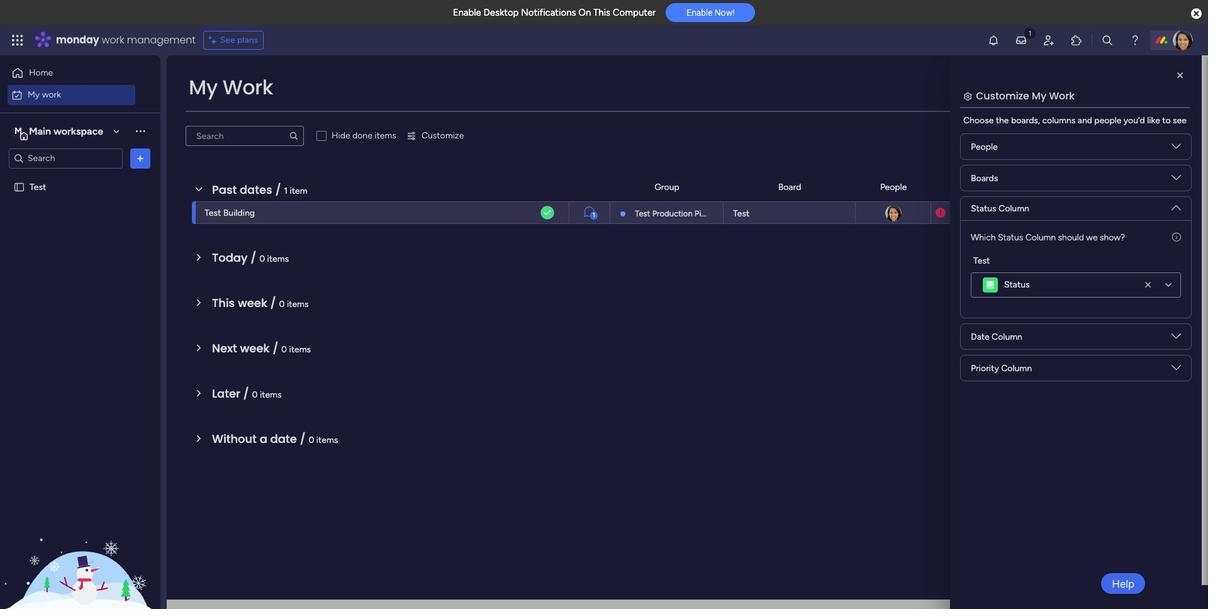 Task type: describe. For each thing, give the bounding box(es) containing it.
1 button
[[569, 201, 610, 224]]

priority column
[[971, 363, 1032, 373]]

main workspace
[[29, 125, 103, 137]]

/ right date
[[300, 431, 306, 447]]

items inside next week / 0 items
[[289, 344, 311, 355]]

my work
[[189, 73, 273, 101]]

dec
[[963, 208, 977, 217]]

low
[[1143, 208, 1160, 218]]

items inside today / 0 items
[[267, 254, 289, 264]]

enable desktop notifications on this computer
[[453, 7, 656, 18]]

/ right later
[[243, 386, 249, 401]]

like
[[1147, 115, 1160, 126]]

see plans button
[[203, 31, 264, 50]]

date for date
[[966, 182, 985, 192]]

test list box
[[0, 174, 160, 368]]

status up 'working on it' on the top right of the page
[[1051, 182, 1076, 192]]

main
[[29, 125, 51, 137]]

1 inside button
[[593, 211, 595, 219]]

test link
[[731, 202, 848, 225]]

hide done items
[[332, 130, 396, 141]]

apps image
[[1070, 34, 1083, 47]]

boards,
[[1011, 115, 1040, 126]]

customize for customize my work
[[976, 89, 1029, 103]]

dapulse dropdown down arrow image for priority column
[[1172, 363, 1181, 377]]

dapulse dropdown down arrow image for boards
[[1172, 173, 1181, 187]]

my work
[[28, 89, 61, 100]]

see plans
[[220, 35, 258, 45]]

search image
[[289, 131, 299, 141]]

1 horizontal spatial people
[[971, 141, 998, 152]]

today / 0 items
[[212, 250, 289, 266]]

group
[[655, 182, 679, 192]]

workspace options image
[[134, 125, 147, 137]]

/ right today
[[251, 250, 256, 266]]

dates
[[240, 182, 272, 198]]

12
[[979, 208, 987, 217]]

workspace
[[53, 125, 103, 137]]

enable now! button
[[666, 3, 755, 22]]

column for date column
[[992, 331, 1023, 342]]

desktop
[[484, 7, 519, 18]]

test for the test heading
[[974, 255, 990, 266]]

next week / 0 items
[[212, 340, 311, 356]]

home
[[29, 67, 53, 78]]

monday work management
[[56, 33, 196, 47]]

status inside the "test" group
[[1004, 279, 1030, 290]]

/ down this week / 0 items
[[273, 340, 278, 356]]

0 inside the later / 0 items
[[252, 390, 258, 400]]

priority for priority column
[[971, 363, 999, 373]]

column down the working
[[1026, 232, 1056, 243]]

1 horizontal spatial this
[[593, 7, 610, 18]]

search everything image
[[1101, 34, 1114, 47]]

and
[[1078, 115, 1092, 126]]

enable for enable now!
[[687, 8, 713, 18]]

without
[[212, 431, 257, 447]]

public board image
[[13, 181, 25, 193]]

later
[[212, 386, 240, 401]]

0 inside this week / 0 items
[[279, 299, 285, 310]]

later / 0 items
[[212, 386, 282, 401]]

choose the boards, columns and people you'd like to see
[[963, 115, 1187, 126]]

1 horizontal spatial work
[[1049, 89, 1075, 103]]

you'd
[[1124, 115, 1145, 126]]

next
[[212, 340, 237, 356]]

/ left the item
[[275, 182, 281, 198]]

workspace selection element
[[12, 124, 105, 140]]

work for monday
[[102, 33, 124, 47]]

people
[[1095, 115, 1122, 126]]

status right the which
[[998, 232, 1023, 243]]

past
[[212, 182, 237, 198]]

dapulse dropdown down arrow image for status column
[[1172, 198, 1181, 212]]

see
[[1173, 115, 1187, 126]]

test building
[[205, 208, 255, 218]]

computer
[[613, 7, 656, 18]]

select product image
[[11, 34, 24, 47]]

james peterson image
[[1173, 30, 1193, 50]]

help image
[[1129, 34, 1142, 47]]

help
[[1112, 577, 1135, 590]]

which
[[971, 232, 996, 243]]

test group
[[971, 254, 1181, 298]]

monday
[[56, 33, 99, 47]]

my for my work
[[189, 73, 218, 101]]

2 horizontal spatial my
[[1032, 89, 1047, 103]]

lottie animation element
[[0, 482, 160, 609]]

see
[[220, 35, 235, 45]]

a
[[260, 431, 267, 447]]



Task type: locate. For each thing, give the bounding box(es) containing it.
on
[[1072, 208, 1082, 218]]

1
[[284, 186, 288, 196], [593, 211, 595, 219]]

to
[[1162, 115, 1171, 126]]

v2 overdue deadline image
[[936, 207, 946, 219]]

items up this week / 0 items
[[267, 254, 289, 264]]

column for status column
[[999, 203, 1029, 214]]

week for this
[[238, 295, 267, 311]]

test down past
[[205, 208, 221, 218]]

/ up next week / 0 items
[[270, 295, 276, 311]]

test heading
[[974, 254, 990, 267]]

1 dapulse dropdown down arrow image from the top
[[1172, 142, 1181, 156]]

test right public board image on the top left
[[30, 182, 46, 192]]

building
[[223, 208, 255, 218]]

show?
[[1100, 232, 1125, 243]]

done
[[352, 130, 372, 141]]

date
[[966, 182, 985, 192], [971, 331, 990, 342]]

priority for priority
[[1138, 182, 1166, 192]]

which status column should we show?
[[971, 232, 1125, 243]]

None search field
[[186, 126, 304, 146]]

enable for enable desktop notifications on this computer
[[453, 7, 481, 18]]

status column
[[971, 203, 1029, 214]]

0 horizontal spatial my
[[28, 89, 40, 100]]

1 vertical spatial priority
[[971, 363, 999, 373]]

3 dapulse dropdown down arrow image from the top
[[1172, 198, 1181, 212]]

inbox image
[[1015, 34, 1028, 47]]

dec 12
[[963, 208, 987, 217]]

the
[[996, 115, 1009, 126]]

columns
[[1042, 115, 1076, 126]]

0 down this week / 0 items
[[281, 344, 287, 355]]

Filter dashboard by text search field
[[186, 126, 304, 146]]

my down the "home"
[[28, 89, 40, 100]]

plans
[[237, 35, 258, 45]]

2 dapulse dropdown down arrow image from the top
[[1172, 173, 1181, 187]]

0 horizontal spatial customize
[[422, 130, 464, 141]]

m
[[15, 126, 22, 136]]

priority down date column
[[971, 363, 999, 373]]

dapulse close image
[[1191, 8, 1202, 20]]

0 horizontal spatial people
[[880, 182, 907, 192]]

0 inside next week / 0 items
[[281, 344, 287, 355]]

date up dec 12
[[966, 182, 985, 192]]

customize for customize
[[422, 130, 464, 141]]

work
[[223, 73, 273, 101], [1049, 89, 1075, 103]]

work right monday
[[102, 33, 124, 47]]

5 dapulse dropdown down arrow image from the top
[[1172, 363, 1181, 377]]

boards
[[971, 173, 998, 183]]

this
[[593, 7, 610, 18], [212, 295, 235, 311]]

/
[[275, 182, 281, 198], [251, 250, 256, 266], [270, 295, 276, 311], [273, 340, 278, 356], [243, 386, 249, 401], [300, 431, 306, 447]]

1 horizontal spatial my
[[189, 73, 218, 101]]

enable
[[453, 7, 481, 18], [687, 8, 713, 18]]

column down date column
[[1001, 363, 1032, 373]]

items right done
[[375, 130, 396, 141]]

production
[[652, 209, 693, 218]]

without a date / 0 items
[[212, 431, 338, 447]]

dapulse dropdown down arrow image for people
[[1172, 142, 1181, 156]]

test production pipeline
[[635, 209, 723, 218]]

we
[[1086, 232, 1098, 243]]

people
[[971, 141, 998, 152], [880, 182, 907, 192]]

my up boards,
[[1032, 89, 1047, 103]]

hide
[[332, 130, 350, 141]]

0 horizontal spatial this
[[212, 295, 235, 311]]

1 image
[[1024, 26, 1036, 40]]

1 horizontal spatial priority
[[1138, 182, 1166, 192]]

notifications image
[[987, 34, 1000, 47]]

work down the "home"
[[42, 89, 61, 100]]

items up without a date / 0 items
[[260, 390, 282, 400]]

test for test building
[[205, 208, 221, 218]]

dapulse dropdown down arrow image for date column
[[1172, 332, 1181, 346]]

0 right later
[[252, 390, 258, 400]]

0 vertical spatial people
[[971, 141, 998, 152]]

enable now!
[[687, 8, 735, 18]]

week for next
[[240, 340, 270, 356]]

priority
[[1138, 182, 1166, 192], [971, 363, 999, 373]]

test right the "pipeline"
[[733, 208, 750, 219]]

test inside group
[[974, 255, 990, 266]]

1 horizontal spatial customize
[[976, 89, 1029, 103]]

on
[[578, 7, 591, 18]]

4 dapulse dropdown down arrow image from the top
[[1172, 332, 1181, 346]]

0 right today
[[259, 254, 265, 264]]

people up james peterson icon
[[880, 182, 907, 192]]

0 up next week / 0 items
[[279, 299, 285, 310]]

0 vertical spatial date
[[966, 182, 985, 192]]

past dates / 1 item
[[212, 182, 307, 198]]

today
[[212, 250, 248, 266]]

main content containing past dates /
[[167, 55, 1202, 609]]

Search in workspace field
[[26, 151, 105, 166]]

customize
[[976, 89, 1029, 103], [422, 130, 464, 141]]

1 vertical spatial 1
[[593, 211, 595, 219]]

column for priority column
[[1001, 363, 1032, 373]]

notifications
[[521, 7, 576, 18]]

my for my work
[[28, 89, 40, 100]]

invite members image
[[1043, 34, 1055, 47]]

date up priority column
[[971, 331, 990, 342]]

main content
[[167, 55, 1202, 609]]

pipeline
[[695, 209, 723, 218]]

0 horizontal spatial 1
[[284, 186, 288, 196]]

workspace image
[[12, 124, 25, 138]]

date
[[270, 431, 297, 447]]

enable inside enable now! "button"
[[687, 8, 713, 18]]

working on it
[[1037, 208, 1089, 218]]

board
[[778, 182, 801, 192]]

work for my
[[42, 89, 61, 100]]

customize button
[[401, 126, 469, 146]]

test for test production pipeline
[[635, 209, 650, 218]]

priority up low
[[1138, 182, 1166, 192]]

1 vertical spatial this
[[212, 295, 235, 311]]

1 inside past dates / 1 item
[[284, 186, 288, 196]]

options image
[[134, 152, 147, 165]]

work inside my work button
[[42, 89, 61, 100]]

week down today / 0 items
[[238, 295, 267, 311]]

now!
[[715, 8, 735, 18]]

lottie animation image
[[0, 482, 160, 609]]

0 horizontal spatial priority
[[971, 363, 999, 373]]

my inside button
[[28, 89, 40, 100]]

0 vertical spatial 1
[[284, 186, 288, 196]]

0 vertical spatial week
[[238, 295, 267, 311]]

1 horizontal spatial enable
[[687, 8, 713, 18]]

items
[[375, 130, 396, 141], [267, 254, 289, 264], [287, 299, 309, 310], [289, 344, 311, 355], [260, 390, 282, 400], [316, 435, 338, 446]]

home button
[[8, 63, 135, 83]]

my work button
[[8, 85, 135, 105]]

0 vertical spatial priority
[[1138, 182, 1166, 192]]

customize my work
[[976, 89, 1075, 103]]

management
[[127, 33, 196, 47]]

column right 12
[[999, 203, 1029, 214]]

v2 info image
[[1172, 231, 1181, 244]]

0 horizontal spatial enable
[[453, 7, 481, 18]]

1 vertical spatial people
[[880, 182, 907, 192]]

week right next
[[240, 340, 270, 356]]

0 vertical spatial customize
[[976, 89, 1029, 103]]

0 inside without a date / 0 items
[[309, 435, 314, 446]]

work
[[102, 33, 124, 47], [42, 89, 61, 100]]

this right on on the top of the page
[[593, 7, 610, 18]]

this week / 0 items
[[212, 295, 309, 311]]

0 horizontal spatial work
[[42, 89, 61, 100]]

date for date column
[[971, 331, 990, 342]]

enable left desktop
[[453, 7, 481, 18]]

1 vertical spatial week
[[240, 340, 270, 356]]

0 vertical spatial this
[[593, 7, 610, 18]]

my
[[189, 73, 218, 101], [1032, 89, 1047, 103], [28, 89, 40, 100]]

1 horizontal spatial 1
[[593, 211, 595, 219]]

option
[[0, 176, 160, 178]]

0 right date
[[309, 435, 314, 446]]

customize inside button
[[422, 130, 464, 141]]

0 vertical spatial work
[[102, 33, 124, 47]]

week
[[238, 295, 267, 311], [240, 340, 270, 356]]

working
[[1037, 208, 1070, 218]]

test down the which
[[974, 255, 990, 266]]

items inside without a date / 0 items
[[316, 435, 338, 446]]

items inside this week / 0 items
[[287, 299, 309, 310]]

0 inside today / 0 items
[[259, 254, 265, 264]]

it
[[1084, 208, 1089, 218]]

test left production
[[635, 209, 650, 218]]

people down choose
[[971, 141, 998, 152]]

status up the which
[[971, 203, 997, 214]]

status up date column
[[1004, 279, 1030, 290]]

should
[[1058, 232, 1084, 243]]

1 vertical spatial work
[[42, 89, 61, 100]]

items up next week / 0 items
[[287, 299, 309, 310]]

choose
[[963, 115, 994, 126]]

test
[[30, 182, 46, 192], [205, 208, 221, 218], [733, 208, 750, 219], [635, 209, 650, 218], [974, 255, 990, 266]]

this up next
[[212, 295, 235, 311]]

items inside the later / 0 items
[[260, 390, 282, 400]]

0 horizontal spatial work
[[223, 73, 273, 101]]

1 vertical spatial date
[[971, 331, 990, 342]]

column
[[999, 203, 1029, 214], [1026, 232, 1056, 243], [992, 331, 1023, 342], [1001, 363, 1032, 373]]

date column
[[971, 331, 1023, 342]]

items right date
[[316, 435, 338, 446]]

work down the 'plans'
[[223, 73, 273, 101]]

items down this week / 0 items
[[289, 344, 311, 355]]

enable left now!
[[687, 8, 713, 18]]

0
[[259, 254, 265, 264], [279, 299, 285, 310], [281, 344, 287, 355], [252, 390, 258, 400], [309, 435, 314, 446]]

work up the columns on the right of the page
[[1049, 89, 1075, 103]]

1 vertical spatial customize
[[422, 130, 464, 141]]

column up priority column
[[992, 331, 1023, 342]]

james peterson image
[[884, 204, 903, 223]]

test inside list box
[[30, 182, 46, 192]]

status
[[1051, 182, 1076, 192], [971, 203, 997, 214], [998, 232, 1023, 243], [1004, 279, 1030, 290]]

1 horizontal spatial work
[[102, 33, 124, 47]]

item
[[290, 186, 307, 196]]

help button
[[1101, 573, 1145, 594]]

my down see plans button
[[189, 73, 218, 101]]

dapulse dropdown down arrow image
[[1172, 142, 1181, 156], [1172, 173, 1181, 187], [1172, 198, 1181, 212], [1172, 332, 1181, 346], [1172, 363, 1181, 377]]



Task type: vqa. For each thing, say whether or not it's contained in the screenshot.
Test Building at the left top of the page
yes



